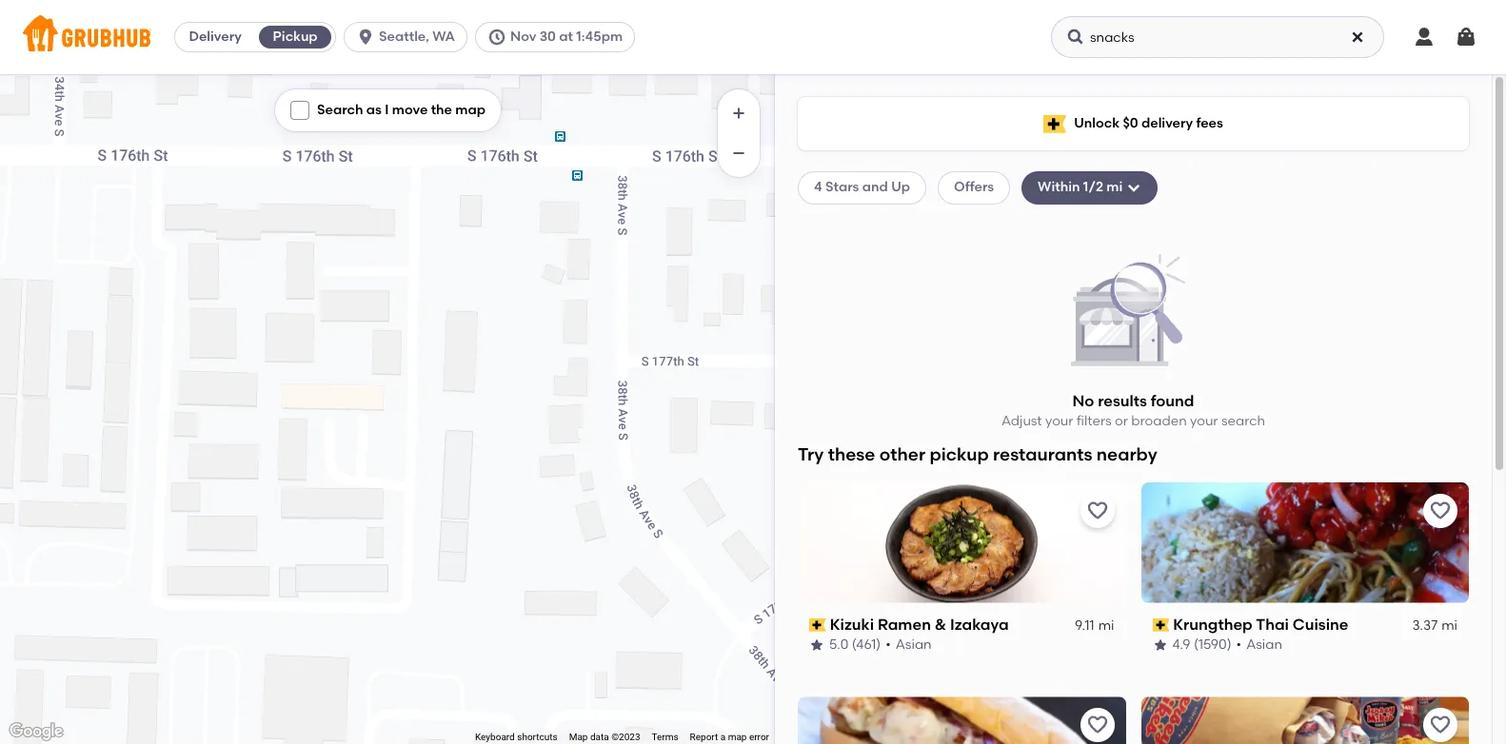 Task type: vqa. For each thing, say whether or not it's contained in the screenshot.
Onion Stix Bagel image
no



Task type: locate. For each thing, give the bounding box(es) containing it.
2 horizontal spatial svg image
[[1350, 30, 1366, 45]]

1 star icon image from the left
[[809, 638, 825, 654]]

1 horizontal spatial svg image
[[1067, 28, 1086, 47]]

0 horizontal spatial star icon image
[[809, 638, 825, 654]]

i
[[385, 102, 389, 118]]

try these other pickup restaurants nearby
[[798, 444, 1158, 466]]

pickup
[[273, 29, 318, 45]]

map right the
[[456, 102, 486, 118]]

map right a on the bottom of the page
[[728, 732, 747, 743]]

offers
[[954, 179, 994, 195]]

unlock
[[1074, 115, 1120, 131]]

save this restaurant image
[[1429, 500, 1452, 522], [1086, 715, 1109, 738]]

1 horizontal spatial subscription pass image
[[1153, 619, 1170, 632]]

4.9 (1590)
[[1173, 637, 1232, 653]]

1 horizontal spatial map
[[728, 732, 747, 743]]

star icon image
[[809, 638, 825, 654], [1153, 638, 1168, 654]]

1 horizontal spatial asian
[[1247, 637, 1283, 653]]

1/2
[[1084, 179, 1104, 195]]

• asian for ramen
[[886, 637, 932, 653]]

search as i move the map
[[317, 102, 486, 118]]

(1590)
[[1194, 637, 1232, 653]]

within
[[1038, 179, 1080, 195]]

minus icon image
[[729, 144, 748, 163]]

shortcuts
[[517, 732, 558, 743]]

1 horizontal spatial save this restaurant image
[[1429, 715, 1452, 738]]

subscription pass image
[[809, 619, 826, 632], [1153, 619, 1170, 632]]

1 horizontal spatial star icon image
[[1153, 638, 1168, 654]]

3.37 mi
[[1413, 618, 1458, 634]]

star icon image left 5.0
[[809, 638, 825, 654]]

0 horizontal spatial • asian
[[886, 637, 932, 653]]

svg image
[[488, 28, 507, 47], [1067, 28, 1086, 47], [1350, 30, 1366, 45]]

0 vertical spatial save this restaurant image
[[1086, 500, 1109, 522]]

1 horizontal spatial • asian
[[1237, 637, 1283, 653]]

2 star icon image from the left
[[1153, 638, 1168, 654]]

2 your from the left
[[1190, 413, 1218, 430]]

save this restaurant button
[[1080, 494, 1115, 528], [1424, 494, 1458, 528], [1080, 709, 1115, 743], [1424, 709, 1458, 743]]

1 horizontal spatial save this restaurant image
[[1429, 500, 1452, 522]]

save this restaurant image for the save this restaurant 'button' for kizuki ramen & izakaya logo
[[1086, 500, 1109, 522]]

a
[[721, 732, 726, 743]]

cuisine
[[1293, 616, 1349, 634]]

at
[[559, 29, 573, 45]]

terms
[[652, 732, 679, 743]]

1 vertical spatial save this restaurant image
[[1429, 715, 1452, 738]]

• asian down krungthep thai cuisine
[[1237, 637, 1283, 653]]

krungthep thai cuisine logo image
[[1141, 482, 1469, 603]]

• for kizuki
[[886, 637, 891, 653]]

mi right 9.11
[[1099, 618, 1115, 634]]

0 vertical spatial map
[[456, 102, 486, 118]]

search
[[317, 102, 363, 118]]

• asian
[[886, 637, 932, 653], [1237, 637, 1283, 653]]

5.0 (461)
[[829, 637, 881, 653]]

map
[[569, 732, 588, 743]]

2 subscription pass image from the left
[[1153, 619, 1170, 632]]

restaurants
[[993, 444, 1093, 466]]

keyboard
[[475, 732, 515, 743]]

1 • from the left
[[886, 637, 891, 653]]

broaden
[[1132, 413, 1187, 430]]

results
[[1098, 392, 1147, 410]]

0 vertical spatial save this restaurant image
[[1429, 500, 1452, 522]]

1 vertical spatial map
[[728, 732, 747, 743]]

mi right 3.37
[[1442, 618, 1458, 634]]

1 vertical spatial save this restaurant image
[[1086, 715, 1109, 738]]

1 • asian from the left
[[886, 637, 932, 653]]

2 • from the left
[[1237, 637, 1242, 653]]

1 horizontal spatial your
[[1190, 413, 1218, 430]]

your down no
[[1046, 413, 1074, 430]]

0 horizontal spatial subscription pass image
[[809, 619, 826, 632]]

2 • asian from the left
[[1237, 637, 1283, 653]]

1 subscription pass image from the left
[[809, 619, 826, 632]]

$0
[[1123, 115, 1139, 131]]

• right (1590)
[[1237, 637, 1242, 653]]

2 asian from the left
[[1247, 637, 1283, 653]]

your down found
[[1190, 413, 1218, 430]]

up
[[892, 179, 910, 195]]

search
[[1222, 413, 1266, 430]]

or
[[1115, 413, 1128, 430]]

mi
[[1107, 179, 1123, 195], [1099, 618, 1115, 634], [1442, 618, 1458, 634]]

nov 30 at 1:45pm
[[510, 29, 623, 45]]

©2023
[[612, 732, 640, 743]]

30
[[540, 29, 556, 45]]

mi for kizuki ramen & izakaya
[[1099, 618, 1115, 634]]

map region
[[0, 25, 838, 745]]

map
[[456, 102, 486, 118], [728, 732, 747, 743]]

subscription pass image left kizuki
[[809, 619, 826, 632]]

• asian down ramen
[[886, 637, 932, 653]]

save this restaurant image
[[1086, 500, 1109, 522], [1429, 715, 1452, 738]]

asian down krungthep thai cuisine
[[1247, 637, 1283, 653]]

0 horizontal spatial •
[[886, 637, 891, 653]]

4
[[814, 179, 822, 195]]

1 asian from the left
[[896, 637, 932, 653]]

error
[[749, 732, 769, 743]]

0 horizontal spatial save this restaurant image
[[1086, 715, 1109, 738]]

subscription pass image for krungthep thai cuisine
[[1153, 619, 1170, 632]]

4 stars and up
[[814, 179, 910, 195]]

0 horizontal spatial asian
[[896, 637, 932, 653]]

1 horizontal spatial •
[[1237, 637, 1242, 653]]

• for krungthep
[[1237, 637, 1242, 653]]

other
[[880, 444, 926, 466]]

• right the (461)
[[886, 637, 891, 653]]

0 horizontal spatial save this restaurant image
[[1086, 500, 1109, 522]]

svg image
[[1413, 26, 1436, 49], [1455, 26, 1478, 49], [356, 28, 375, 47], [294, 105, 306, 116], [1127, 180, 1142, 196]]

svg image inside nov 30 at 1:45pm button
[[488, 28, 507, 47]]

your
[[1046, 413, 1074, 430], [1190, 413, 1218, 430]]

stars
[[826, 179, 859, 195]]

wa
[[433, 29, 455, 45]]

izakaya
[[950, 616, 1009, 634]]

asian
[[896, 637, 932, 653], [1247, 637, 1283, 653]]

fees
[[1196, 115, 1224, 131]]

subscription pass image left krungthep
[[1153, 619, 1170, 632]]

these
[[828, 444, 876, 466]]

0 horizontal spatial svg image
[[488, 28, 507, 47]]

pickup button
[[255, 22, 335, 52]]

star icon image left 4.9
[[1153, 638, 1168, 654]]

0 horizontal spatial your
[[1046, 413, 1074, 430]]

pickup
[[930, 444, 989, 466]]

•
[[886, 637, 891, 653], [1237, 637, 1242, 653]]

ramen
[[878, 616, 931, 634]]

asian down the kizuki ramen & izakaya
[[896, 637, 932, 653]]



Task type: describe. For each thing, give the bounding box(es) containing it.
filters
[[1077, 413, 1112, 430]]

Search for food, convenience, alcohol... search field
[[1051, 16, 1385, 58]]

mi right 1/2
[[1107, 179, 1123, 195]]

4.9
[[1173, 637, 1191, 653]]

save this restaurant button for kizuki ramen & izakaya logo
[[1080, 494, 1115, 528]]

svg image inside 'seattle, wa' button
[[356, 28, 375, 47]]

5.0
[[829, 637, 849, 653]]

kizuki ramen & izakaya logo image
[[798, 482, 1126, 603]]

1:45pm
[[576, 29, 623, 45]]

star icon image for krungthep thai cuisine
[[1153, 638, 1168, 654]]

mi for krungthep thai cuisine
[[1442, 618, 1458, 634]]

thai
[[1256, 616, 1289, 634]]

subshop logo image
[[798, 698, 1126, 745]]

9.11
[[1075, 618, 1095, 634]]

within 1/2 mi
[[1038, 179, 1123, 195]]

keyboard shortcuts button
[[475, 731, 558, 745]]

3.37
[[1413, 618, 1438, 634]]

and
[[863, 179, 888, 195]]

seattle, wa button
[[344, 22, 475, 52]]

delivery
[[189, 29, 242, 45]]

krungthep thai cuisine
[[1173, 616, 1349, 634]]

delivery button
[[175, 22, 255, 52]]

&
[[935, 616, 947, 634]]

save this restaurant button for the 'krungthep thai cuisine logo'
[[1424, 494, 1458, 528]]

nov
[[510, 29, 536, 45]]

terms link
[[652, 732, 679, 743]]

1 your from the left
[[1046, 413, 1074, 430]]

as
[[366, 102, 382, 118]]

0 horizontal spatial map
[[456, 102, 486, 118]]

save this restaurant image for the 'krungthep thai cuisine logo'
[[1429, 500, 1452, 522]]

main navigation navigation
[[0, 0, 1506, 74]]

keyboard shortcuts
[[475, 732, 558, 743]]

kizuki
[[830, 616, 874, 634]]

• asian for thai
[[1237, 637, 1283, 653]]

seattle, wa
[[379, 29, 455, 45]]

nov 30 at 1:45pm button
[[475, 22, 643, 52]]

no
[[1073, 392, 1095, 410]]

delivery
[[1142, 115, 1193, 131]]

plus icon image
[[729, 104, 748, 123]]

unlock $0 delivery fees
[[1074, 115, 1224, 131]]

jersey mike's logo image
[[1141, 698, 1469, 745]]

seattle,
[[379, 29, 429, 45]]

map data ©2023
[[569, 732, 640, 743]]

subscription pass image for kizuki ramen & izakaya
[[809, 619, 826, 632]]

grubhub plus flag logo image
[[1044, 115, 1067, 133]]

save this restaurant button for subshop logo
[[1080, 709, 1115, 743]]

save this restaurant button for jersey mike's logo
[[1424, 709, 1458, 743]]

move
[[392, 102, 428, 118]]

save this restaurant image for the save this restaurant 'button' for jersey mike's logo
[[1429, 715, 1452, 738]]

report a map error
[[690, 732, 769, 743]]

asian for ramen
[[896, 637, 932, 653]]

kizuki ramen & izakaya
[[830, 616, 1009, 634]]

no results found adjust your filters or broaden your search
[[1002, 392, 1266, 430]]

asian for thai
[[1247, 637, 1283, 653]]

report
[[690, 732, 718, 743]]

found
[[1151, 392, 1195, 410]]

nearby
[[1097, 444, 1158, 466]]

report a map error link
[[690, 732, 769, 743]]

star icon image for kizuki ramen & izakaya
[[809, 638, 825, 654]]

data
[[590, 732, 609, 743]]

krungthep
[[1173, 616, 1253, 634]]

save this restaurant image for subshop logo
[[1086, 715, 1109, 738]]

(461)
[[852, 637, 881, 653]]

9.11 mi
[[1075, 618, 1115, 634]]

the
[[431, 102, 452, 118]]

adjust
[[1002, 413, 1042, 430]]

google image
[[5, 720, 68, 745]]

try
[[798, 444, 824, 466]]



